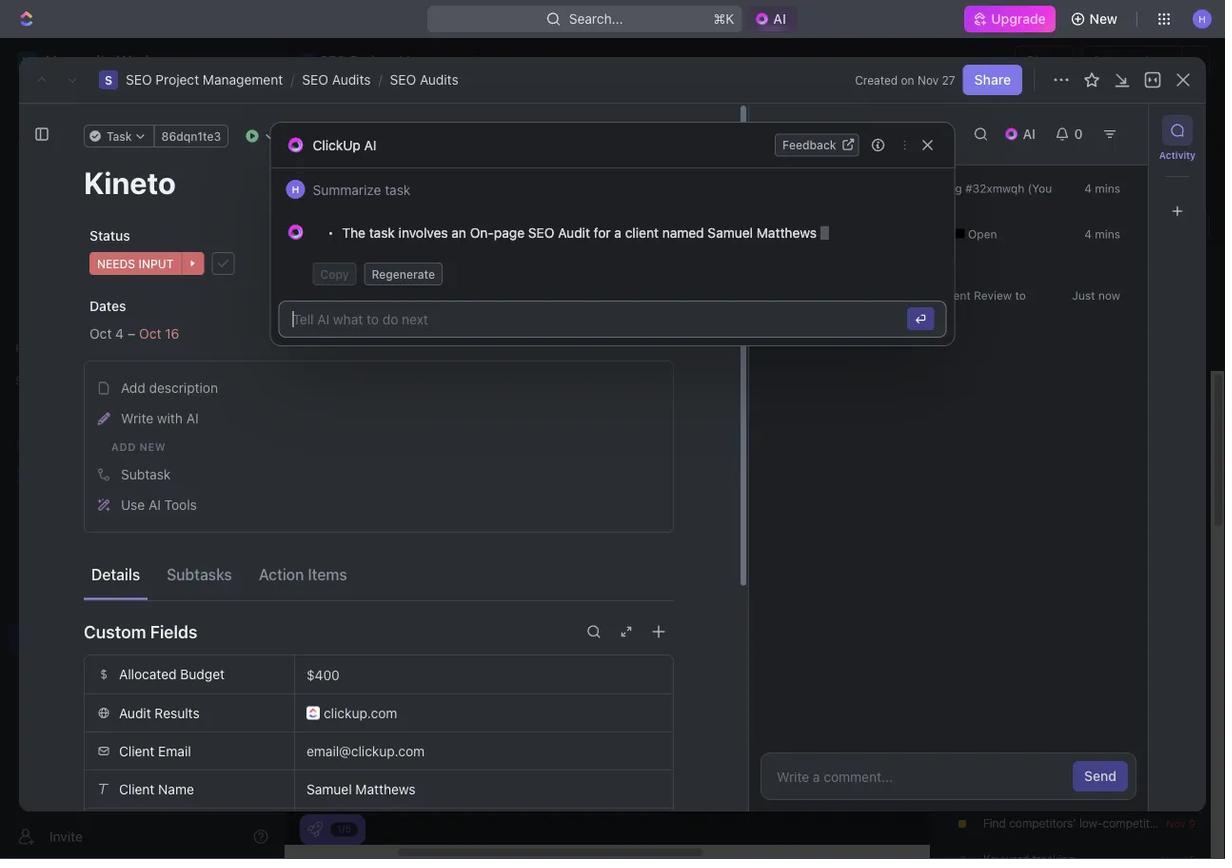 Task type: describe. For each thing, give the bounding box(es) containing it.
write with ai
[[121, 411, 199, 427]]

(201)
[[307, 820, 339, 836]]

competitors'
[[1009, 817, 1077, 830]]

tasks
[[1178, 346, 1206, 359]]

customize button
[[1039, 171, 1136, 198]]

use ai tools button
[[90, 490, 667, 521]]

to inside "to needs input"
[[1015, 289, 1026, 302]]

new for add
[[139, 441, 166, 453]]

unscheduled
[[950, 304, 1026, 319]]

projects link
[[57, 493, 213, 524]]

just
[[1073, 289, 1095, 302]]

task for the task involves an on-page seo audit for a client named samuel matthews, with howard
[[369, 225, 395, 240]]

low-
[[1080, 817, 1103, 830]]

1 vertical spatial nov
[[1167, 818, 1186, 830]]

1 vertical spatial page
[[1034, 745, 1061, 758]]

from for just now
[[897, 289, 922, 302]]

Edit task name text field
[[84, 165, 674, 201]]

assigned
[[392, 228, 450, 244]]

1 audits from the left
[[332, 72, 371, 88]]

custom fields
[[84, 622, 198, 642]]

matthews,
[[757, 225, 821, 240]]

86dqn1te3
[[161, 129, 221, 143]]

1 seo audits link from the left
[[302, 72, 371, 88]]

4 mins for changed status from
[[1085, 228, 1121, 241]]

input
[[840, 304, 867, 318]]

status
[[90, 228, 130, 244]]

seo inside sidebar navigation
[[46, 630, 72, 646]]

plan new page titles
[[984, 745, 1090, 758]]

items
[[308, 566, 347, 584]]

overview
[[355, 177, 414, 192]]

review
[[974, 289, 1012, 302]]

onboarding checklist button element
[[308, 823, 323, 838]]

projects
[[57, 500, 107, 516]]

search
[[921, 177, 965, 192]]

topics
[[1169, 817, 1202, 830]]

0 vertical spatial to
[[454, 228, 467, 244]]

seo down s seo project management
[[390, 72, 416, 88]]

today
[[308, 219, 341, 233]]

inbox
[[46, 132, 79, 148]]

seo project management / seo audits / seo audits
[[126, 72, 459, 88]]

project up home link
[[156, 72, 199, 88]]

clickup.com
[[324, 706, 397, 721]]

#32xmwqh
[[966, 182, 1025, 195]]

on
[[901, 73, 915, 87]]

sidebar navigation
[[0, 38, 285, 860]]

this
[[855, 182, 875, 195]]

description
[[149, 380, 218, 396]]

copy button
[[313, 283, 357, 306]]

send button
[[1073, 762, 1128, 792]]

regenerate button
[[364, 283, 443, 306]]

⏎ button
[[908, 328, 935, 350]]

overview link
[[351, 171, 414, 198]]

details button
[[84, 558, 148, 592]]

1/5
[[337, 824, 351, 835]]

write with ai button
[[90, 404, 667, 434]]

search button
[[896, 171, 970, 198]]

(201) 555-0123 link
[[307, 809, 662, 847]]

matthews
[[356, 782, 416, 797]]

competition
[[1103, 817, 1166, 830]]

seo inside the task involves an on-page seo audit for a client named samuel matthews, with howard
[[528, 225, 555, 240]]

samuel inside the task involves an on-page seo audit for a client named samuel matthews, with howard
[[708, 225, 753, 240]]

4 mins for #32xmwqh (you don't have access)
[[1085, 182, 1121, 195]]

name
[[158, 782, 194, 797]]

seo up home link
[[126, 72, 152, 88]]

client inside task sidebar content section
[[940, 289, 971, 302]]

search...
[[569, 11, 623, 27]]

fields
[[150, 622, 198, 642]]

⌘k
[[714, 11, 735, 27]]

summarize
[[313, 182, 381, 198]]

changed for just
[[811, 289, 857, 302]]

action items
[[259, 566, 347, 584]]

27
[[942, 73, 956, 87]]

copy
[[320, 288, 349, 301]]

for
[[594, 225, 611, 240]]

management inside sidebar navigation
[[124, 630, 206, 646]]

user group image
[[20, 470, 34, 482]]

find competitors' low-competition topics
[[984, 817, 1202, 830]]

status for 4
[[860, 228, 894, 241]]

don't
[[787, 197, 817, 210]]

pencil image
[[97, 413, 110, 425]]

have
[[820, 197, 847, 210]]

budget
[[180, 667, 225, 683]]

tree inside sidebar navigation
[[8, 396, 267, 847]]

use
[[121, 497, 145, 513]]

Set value for Allocated Budget Custom Field text field
[[295, 656, 673, 694]]

with inside the task involves an on-page seo audit for a client named samuel matthews, with howard
[[824, 225, 850, 240]]

from for 4 mins
[[897, 228, 922, 241]]

hide
[[1182, 268, 1206, 281]]

you for 4 mins
[[787, 228, 807, 241]]

0 vertical spatial nov
[[918, 73, 939, 87]]

Tell AI what to do next text field
[[293, 329, 895, 349]]

share for share button underneath upgrade
[[1027, 53, 1063, 69]]

4 for #32xmwqh (you don't have access)
[[1085, 182, 1092, 195]]

1 horizontal spatial by
[[976, 345, 988, 359]]

tasks
[[950, 264, 993, 285]]

2 horizontal spatial seo project management, , element
[[301, 53, 316, 69]]

project up seo project management / seo audits / seo audits
[[350, 53, 395, 69]]

find
[[984, 817, 1006, 830]]

h
[[292, 184, 299, 195]]

hide button
[[1176, 263, 1212, 286]]

mins for #32xmwqh (you don't have access)
[[1095, 182, 1121, 195]]

upgrade link
[[965, 6, 1056, 32]]

1 / from the left
[[291, 72, 295, 88]]

results
[[155, 706, 200, 721]]

today button
[[300, 215, 348, 238]]

share button down upgrade
[[1015, 46, 1074, 76]]

priority
[[392, 299, 438, 314]]

automations button
[[1083, 47, 1182, 75]]

1 vertical spatial audit
[[119, 706, 151, 721]]

ai inside write with ai button
[[186, 411, 199, 427]]

client review
[[937, 289, 1015, 302]]

samuel matthews
[[307, 782, 416, 797]]

share for share button on the right of 27
[[975, 72, 1011, 88]]

team space link
[[46, 461, 263, 491]]

1 vertical spatial seo project management link
[[46, 623, 263, 653]]

task for summarize task
[[385, 182, 411, 198]]

add task button
[[1076, 115, 1157, 146]]

nov 9
[[1167, 818, 1196, 830]]



Task type: locate. For each thing, give the bounding box(es) containing it.
add inside button
[[121, 380, 145, 396]]

s up seo project management / seo audits / seo audits
[[305, 55, 312, 66]]

4 mins down add task button
[[1085, 182, 1121, 195]]

project
[[350, 53, 395, 69], [156, 72, 199, 88], [389, 114, 474, 145], [76, 630, 121, 646]]

project inside sidebar navigation
[[76, 630, 121, 646]]

1 vertical spatial with
[[157, 411, 183, 427]]

0 vertical spatial changed
[[811, 228, 857, 241]]

1 changed from the top
[[811, 228, 857, 241]]

ai inside use ai tools 'button'
[[149, 497, 161, 513]]

0 vertical spatial ai
[[364, 137, 377, 153]]

1 vertical spatial by
[[976, 345, 988, 359]]

task up "involves" at left
[[385, 182, 411, 198]]

2 vertical spatial s
[[23, 631, 31, 645]]

1 horizontal spatial page
[[1034, 745, 1061, 758]]

activity inside task sidebar content section
[[772, 123, 838, 145]]

4 mins
[[1085, 182, 1121, 195], [1085, 228, 1121, 241]]

share down upgrade
[[1027, 53, 1063, 69]]

client down tasks
[[940, 289, 971, 302]]

audit left for at the left top of page
[[558, 225, 590, 240]]

task
[[1117, 122, 1145, 138]]

changed
[[811, 228, 857, 241], [811, 289, 857, 302]]

0 vertical spatial 4
[[1085, 182, 1092, 195]]

4 down customize button
[[1085, 228, 1092, 241]]

mins down customize
[[1095, 228, 1121, 241]]

0 horizontal spatial s
[[23, 631, 31, 645]]

(you
[[1028, 182, 1052, 195]]

titles
[[1064, 745, 1090, 758]]

0 vertical spatial you
[[787, 228, 807, 241]]

1 horizontal spatial activity
[[1160, 149, 1196, 160]]

1 horizontal spatial new
[[1009, 745, 1031, 758]]

0 vertical spatial by
[[904, 182, 917, 195]]

1 horizontal spatial seo audits link
[[390, 72, 459, 88]]

mins down add task button
[[1095, 182, 1121, 195]]

1 vertical spatial from
[[897, 289, 922, 302]]

0 horizontal spatial client
[[625, 225, 659, 240]]

2 vertical spatial ai
[[149, 497, 161, 513]]

seo project management link
[[126, 72, 283, 88], [46, 623, 263, 653]]

seo project management, , element left custom
[[17, 628, 36, 647]]

add description
[[121, 380, 218, 396]]

1 horizontal spatial seo project management, , element
[[99, 70, 118, 90]]

task up howard
[[369, 225, 395, 240]]

1 vertical spatial to
[[1015, 289, 1026, 302]]

task up access)
[[878, 182, 900, 195]]

audit results
[[119, 706, 200, 721]]

changed status from up "input"
[[807, 289, 925, 302]]

1 you from the top
[[787, 228, 807, 241]]

0 horizontal spatial audits
[[332, 72, 371, 88]]

samuel up (201)
[[307, 782, 352, 797]]

audit down allocated
[[119, 706, 151, 721]]

2 vertical spatial add
[[111, 441, 136, 453]]

0 vertical spatial client
[[119, 744, 155, 759]]

0 vertical spatial from
[[897, 228, 922, 241]]

changed status from for 4 mins
[[807, 228, 925, 241]]

s left custom
[[23, 631, 31, 645]]

0 horizontal spatial ai
[[149, 497, 161, 513]]

seo project management, , element for bottom seo project management link
[[17, 628, 36, 647]]

page
[[494, 225, 525, 240], [1034, 745, 1061, 758]]

ai for clickup ai
[[364, 137, 377, 153]]

task inside the task involves an on-page seo audit for a client named samuel matthews, with howard
[[369, 225, 395, 240]]

nov left 9
[[1167, 818, 1186, 830]]

created this task by copying
[[807, 182, 966, 195]]

1 horizontal spatial audits
[[420, 72, 459, 88]]

samuel right named
[[708, 225, 753, 240]]

nov left 27
[[918, 73, 939, 87]]

client left the email
[[119, 744, 155, 759]]

onboarding checklist button image
[[308, 823, 323, 838]]

1 vertical spatial 4 mins
[[1085, 228, 1121, 241]]

task inside section
[[878, 182, 900, 195]]

dashboards link
[[8, 189, 267, 220]]

feedback
[[783, 139, 837, 152]]

summarize task
[[313, 182, 411, 198]]

client email
[[119, 744, 191, 759]]

named
[[662, 225, 704, 240]]

0 horizontal spatial to
[[454, 228, 467, 244]]

client for client name
[[119, 782, 155, 797]]

new up subtask in the left bottom of the page
[[139, 441, 166, 453]]

samuel matthews button
[[295, 771, 673, 808]]

with inside button
[[157, 411, 183, 427]]

overdue
[[1041, 304, 1090, 319]]

0 horizontal spatial seo project management, , element
[[17, 628, 36, 647]]

seo left custom
[[46, 630, 72, 646]]

you down the 'don't'
[[787, 228, 807, 241]]

client left name
[[119, 782, 155, 797]]

changed up needs
[[811, 289, 857, 302]]

add description button
[[90, 373, 667, 404]]

0 vertical spatial status
[[860, 228, 894, 241]]

changed for 4
[[811, 228, 857, 241]]

1 vertical spatial samuel
[[307, 782, 352, 797]]

1 4 mins from the top
[[1085, 182, 1121, 195]]

1 vertical spatial status
[[860, 289, 894, 302]]

ai right clickup on the top of page
[[364, 137, 377, 153]]

the task involves an on-page seo audit for a client named samuel matthews, with howard
[[342, 225, 854, 260]]

team
[[46, 468, 79, 484]]

0 horizontal spatial seo audits link
[[302, 72, 371, 88]]

1 client from the top
[[119, 744, 155, 759]]

new
[[139, 441, 166, 453], [1009, 745, 1031, 758]]

2 4 mins from the top
[[1085, 228, 1121, 241]]

1 from from the top
[[897, 228, 922, 241]]

2 vertical spatial seo project management, , element
[[17, 628, 36, 647]]

s inside s seo project management
[[305, 55, 312, 66]]

created on nov 27
[[855, 73, 956, 87]]

task sidebar navigation tab list
[[1157, 115, 1199, 227]]

0 vertical spatial client
[[625, 225, 659, 240]]

changed down have
[[811, 228, 857, 241]]

client for client email
[[119, 744, 155, 759]]

seo project management link up allocated
[[46, 623, 263, 653]]

send
[[1085, 769, 1117, 785]]

0 vertical spatial add
[[1088, 122, 1113, 138]]

2 mins from the top
[[1095, 228, 1121, 241]]

add up write
[[121, 380, 145, 396]]

by left copying
[[904, 182, 917, 195]]

tree
[[8, 396, 267, 847]]

0 vertical spatial activity
[[772, 123, 838, 145]]

samuel inside "button"
[[307, 782, 352, 797]]

you for just now
[[787, 289, 807, 302]]

with
[[824, 225, 850, 240], [157, 411, 183, 427]]

s seo project management
[[305, 53, 481, 69]]

seo up the edit task name text box
[[330, 114, 383, 145]]

0 horizontal spatial by
[[904, 182, 917, 195]]

sort
[[950, 345, 973, 359]]

seo right on-
[[528, 225, 555, 240]]

1 horizontal spatial s
[[105, 73, 112, 87]]

ai for use ai tools
[[149, 497, 161, 513]]

you
[[787, 228, 807, 241], [787, 289, 807, 302]]

0 horizontal spatial new
[[139, 441, 166, 453]]

changed status from down access)
[[807, 228, 925, 241]]

1 vertical spatial mins
[[1095, 228, 1121, 241]]

1 vertical spatial changed
[[811, 289, 857, 302]]

2 / from the left
[[378, 72, 382, 88]]

created
[[855, 73, 898, 87]]

0 vertical spatial page
[[494, 225, 525, 240]]

1 vertical spatial s
[[105, 73, 112, 87]]

2 changed from the top
[[811, 289, 857, 302]]

tree containing team space
[[8, 396, 267, 847]]

client inside the task involves an on-page seo audit for a client named samuel matthews, with howard
[[625, 225, 659, 240]]

0 vertical spatial samuel
[[708, 225, 753, 240]]

status up "input"
[[860, 289, 894, 302]]

0 vertical spatial seo project management
[[330, 114, 645, 145]]

1 horizontal spatial audit
[[558, 225, 590, 240]]

555-
[[342, 820, 373, 836]]

1 horizontal spatial seo project management
[[330, 114, 645, 145]]

open
[[965, 228, 997, 241]]

1 horizontal spatial share
[[1027, 53, 1063, 69]]

dashboards
[[46, 197, 120, 212]]

clickup
[[313, 137, 361, 153]]

by right the sort
[[976, 345, 988, 359]]

copying
[[920, 182, 962, 195]]

0 horizontal spatial samuel
[[307, 782, 352, 797]]

with down have
[[824, 225, 850, 240]]

0 horizontal spatial nov
[[918, 73, 939, 87]]

just now
[[1073, 289, 1121, 302]]

add task
[[1088, 122, 1145, 138]]

add down write
[[111, 441, 136, 453]]

4 mins down customize
[[1085, 228, 1121, 241]]

add left task
[[1088, 122, 1113, 138]]

1 horizontal spatial nov
[[1167, 818, 1186, 830]]

client right a
[[625, 225, 659, 240]]

feedback button
[[775, 134, 859, 157]]

new for plan
[[1009, 745, 1031, 758]]

1 vertical spatial share
[[975, 72, 1011, 88]]

audit inside the task involves an on-page seo audit for a client named samuel matthews, with howard
[[558, 225, 590, 240]]

by inside task sidebar content section
[[904, 182, 917, 195]]

you up needs
[[787, 289, 807, 302]]

from down #32xmwqh (you don't have access)
[[897, 228, 922, 241]]

task sidebar content section
[[748, 104, 1148, 812]]

0 horizontal spatial audit
[[119, 706, 151, 721]]

on-
[[470, 225, 494, 240]]

s inside navigation
[[23, 631, 31, 645]]

activity inside task sidebar navigation tab list
[[1160, 149, 1196, 160]]

1 horizontal spatial with
[[824, 225, 850, 240]]

howard
[[342, 245, 389, 260]]

to
[[454, 228, 467, 244], [1015, 289, 1026, 302]]

now
[[1099, 289, 1121, 302]]

0 vertical spatial audit
[[558, 225, 590, 240]]

1 changed status from from the top
[[807, 228, 925, 241]]

project up allocated
[[76, 630, 121, 646]]

s up home link
[[105, 73, 112, 87]]

customize
[[1063, 177, 1130, 192]]

1 vertical spatial client
[[940, 289, 971, 302]]

created
[[811, 182, 852, 195]]

team space
[[46, 468, 121, 484]]

2 horizontal spatial ai
[[364, 137, 377, 153]]

changed status from for just now
[[807, 289, 925, 302]]

client name
[[119, 782, 194, 797]]

2 audits from the left
[[420, 72, 459, 88]]

#32xmwqh (you don't have access)
[[787, 182, 1052, 210]]

share right 27
[[975, 72, 1011, 88]]

custom fields button
[[84, 609, 674, 655]]

share button right 27
[[963, 65, 1023, 95]]

new right plan
[[1009, 745, 1031, 758]]

0 horizontal spatial page
[[494, 225, 525, 240]]

1 vertical spatial activity
[[1160, 149, 1196, 160]]

0 horizontal spatial share
[[975, 72, 1011, 88]]

mins for changed status from
[[1095, 228, 1121, 241]]

0 horizontal spatial seo project management
[[46, 630, 206, 646]]

4 right (you
[[1085, 182, 1092, 195]]

1 vertical spatial add
[[121, 380, 145, 396]]

share button
[[1015, 46, 1074, 76], [963, 65, 1023, 95]]

add inside button
[[1088, 122, 1113, 138]]

to right the review
[[1015, 289, 1026, 302]]

1 horizontal spatial samuel
[[708, 225, 753, 240]]

with down add description
[[157, 411, 183, 427]]

subtasks
[[167, 566, 232, 584]]

1 vertical spatial changed status from
[[807, 289, 925, 302]]

email@clickup.com link
[[307, 733, 662, 770]]

0 vertical spatial changed status from
[[807, 228, 925, 241]]

add new
[[111, 441, 166, 453]]

task
[[385, 182, 411, 198], [878, 182, 900, 195], [369, 225, 395, 240]]

0 horizontal spatial activity
[[772, 123, 838, 145]]

seo project management, , element
[[301, 53, 316, 69], [99, 70, 118, 90], [17, 628, 36, 647]]

1 4 from the top
[[1085, 182, 1092, 195]]

2 you from the top
[[787, 289, 807, 302]]

1 vertical spatial 4
[[1085, 228, 1092, 241]]

0 vertical spatial with
[[824, 225, 850, 240]]

access)
[[850, 197, 893, 210]]

0 vertical spatial seo project management link
[[126, 72, 283, 88]]

regenerate
[[372, 288, 435, 301]]

home link
[[8, 92, 267, 123]]

2 4 from the top
[[1085, 228, 1092, 241]]

page left titles
[[1034, 745, 1061, 758]]

by
[[904, 182, 917, 195], [976, 345, 988, 359]]

details
[[91, 566, 140, 584]]

seo up clickup on the top of page
[[302, 72, 328, 88]]

1 status from the top
[[860, 228, 894, 241]]

0 horizontal spatial /
[[291, 72, 295, 88]]

2 status from the top
[[860, 289, 894, 302]]

new button
[[1063, 4, 1129, 34]]

0 vertical spatial mins
[[1095, 182, 1121, 195]]

2 horizontal spatial s
[[305, 55, 312, 66]]

clickup ai
[[313, 137, 377, 153]]

1 vertical spatial client
[[119, 782, 155, 797]]

new
[[1090, 11, 1118, 27]]

seo project management, , element up home link
[[99, 70, 118, 90]]

ai right use
[[149, 497, 161, 513]]

samuel
[[708, 225, 753, 240], [307, 782, 352, 797]]

space
[[82, 468, 121, 484]]

page right an
[[494, 225, 525, 240]]

0 vertical spatial new
[[139, 441, 166, 453]]

add for add task
[[1088, 122, 1113, 138]]

1 horizontal spatial client
[[940, 289, 971, 302]]

1 vertical spatial ai
[[186, 411, 199, 427]]

seo project management inside sidebar navigation
[[46, 630, 206, 646]]

0 vertical spatial 4 mins
[[1085, 182, 1121, 195]]

0 horizontal spatial with
[[157, 411, 183, 427]]

1 horizontal spatial to
[[1015, 289, 1026, 302]]

action
[[259, 566, 304, 584]]

management
[[398, 53, 481, 69], [203, 72, 283, 88], [480, 114, 639, 145], [124, 630, 206, 646]]

seo project management, , element for seo project management link to the top
[[99, 70, 118, 90]]

email
[[158, 744, 191, 759]]

project up overview
[[389, 114, 474, 145]]

0 vertical spatial s
[[305, 55, 312, 66]]

allocated
[[119, 667, 177, 683]]

add for add description
[[121, 380, 145, 396]]

2 client from the top
[[119, 782, 155, 797]]

audit
[[558, 225, 590, 240], [119, 706, 151, 721]]

to needs input
[[799, 289, 1026, 318]]

status down access)
[[860, 228, 894, 241]]

clickup.com link
[[307, 695, 662, 732]]

4 for changed status from
[[1085, 228, 1092, 241]]

1 vertical spatial seo project management
[[46, 630, 206, 646]]

seo project management link up 86dqn1te3
[[126, 72, 283, 88]]

page inside the task involves an on-page seo audit for a client named samuel matthews, with howard
[[494, 225, 525, 240]]

0123
[[373, 820, 403, 836]]

2 changed status from from the top
[[807, 289, 925, 302]]

activity
[[772, 123, 838, 145], [1160, 149, 1196, 160]]

favorites
[[15, 342, 65, 355]]

ai
[[364, 137, 377, 153], [186, 411, 199, 427], [149, 497, 161, 513]]

2 seo audits link from the left
[[390, 72, 459, 88]]

seo up seo project management / seo audits / seo audits
[[320, 53, 347, 69]]

2 from from the top
[[897, 289, 922, 302]]

1 vertical spatial you
[[787, 289, 807, 302]]

1 vertical spatial new
[[1009, 745, 1031, 758]]

1 horizontal spatial ai
[[186, 411, 199, 427]]

from up ⏎ button at top
[[897, 289, 922, 302]]

seo project management, , element inside sidebar navigation
[[17, 628, 36, 647]]

automations
[[1093, 53, 1172, 69]]

to left on-
[[454, 228, 467, 244]]

0 vertical spatial share
[[1027, 53, 1063, 69]]

seo project management, , element up seo project management / seo audits / seo audits
[[301, 53, 316, 69]]

0 vertical spatial seo project management, , element
[[301, 53, 316, 69]]

1 horizontal spatial /
[[378, 72, 382, 88]]

status for just
[[860, 289, 894, 302]]

1 vertical spatial seo project management, , element
[[99, 70, 118, 90]]

subtask
[[121, 467, 171, 483]]

1 mins from the top
[[1095, 182, 1121, 195]]

the
[[342, 225, 366, 240]]

ai down description
[[186, 411, 199, 427]]

add for add new
[[111, 441, 136, 453]]



Task type: vqa. For each thing, say whether or not it's contained in the screenshot.
eighth 'OPTION' from the left
no



